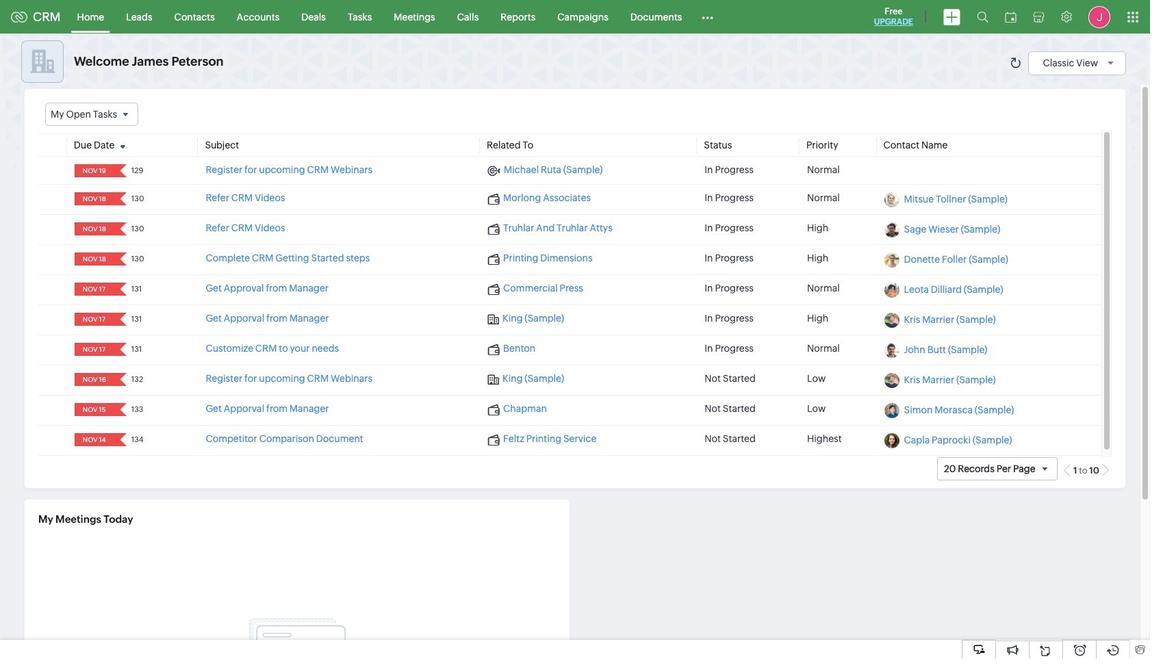 Task type: describe. For each thing, give the bounding box(es) containing it.
profile element
[[1081, 0, 1119, 33]]

search image
[[977, 11, 989, 23]]

profile image
[[1089, 6, 1111, 28]]



Task type: locate. For each thing, give the bounding box(es) containing it.
logo image
[[11, 11, 27, 22]]

create menu element
[[936, 0, 969, 33]]

search element
[[969, 0, 997, 34]]

None field
[[45, 103, 138, 126], [79, 165, 111, 178], [79, 193, 111, 206], [79, 223, 111, 236], [79, 253, 111, 266], [79, 283, 111, 296], [79, 313, 111, 326], [79, 343, 111, 356], [79, 373, 111, 386], [79, 404, 111, 417], [79, 434, 111, 447], [45, 103, 138, 126], [79, 165, 111, 178], [79, 193, 111, 206], [79, 223, 111, 236], [79, 253, 111, 266], [79, 283, 111, 296], [79, 313, 111, 326], [79, 343, 111, 356], [79, 373, 111, 386], [79, 404, 111, 417], [79, 434, 111, 447]]

create menu image
[[944, 9, 961, 25]]

calendar image
[[1006, 11, 1017, 22]]

Other Modules field
[[694, 6, 723, 28]]



Task type: vqa. For each thing, say whether or not it's contained in the screenshot.
Create Menu icon
yes



